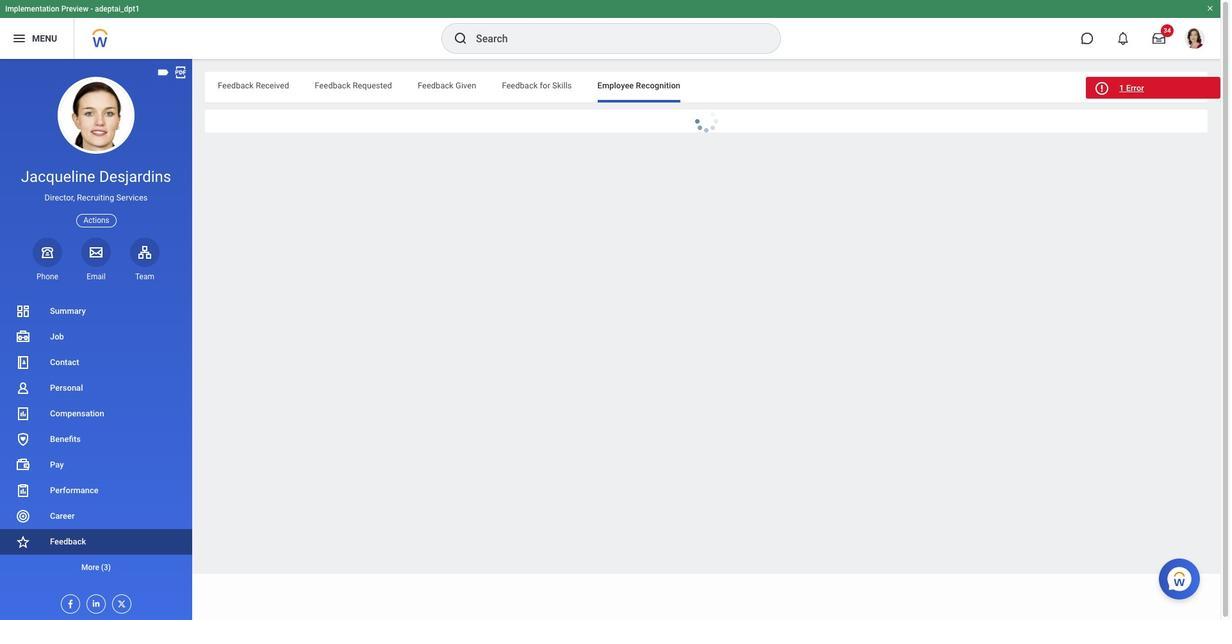 Task type: vqa. For each thing, say whether or not it's contained in the screenshot.
Birthday in the Birthday Birthday
no



Task type: describe. For each thing, give the bounding box(es) containing it.
phone button
[[33, 238, 62, 282]]

(3)
[[101, 563, 111, 572]]

team link
[[130, 238, 160, 282]]

for
[[540, 81, 551, 90]]

feedback for feedback given
[[418, 81, 454, 90]]

career link
[[0, 504, 192, 529]]

notifications large image
[[1117, 32, 1130, 45]]

pay image
[[15, 458, 31, 473]]

linkedin image
[[87, 596, 101, 609]]

implementation preview -   adeptai_dpt1
[[5, 4, 140, 13]]

summary
[[50, 306, 86, 316]]

menu banner
[[0, 0, 1221, 59]]

Search Workday  search field
[[476, 24, 755, 53]]

menu button
[[0, 18, 74, 59]]

summary link
[[0, 299, 192, 324]]

feedback inside feedback link
[[50, 537, 86, 547]]

exclamation image
[[1097, 84, 1107, 94]]

compensation link
[[0, 401, 192, 427]]

compensation image
[[15, 406, 31, 422]]

phone jacqueline desjardins element
[[33, 272, 62, 282]]

1 error
[[1120, 83, 1145, 93]]

list containing summary
[[0, 299, 192, 581]]

profile logan mcneil image
[[1185, 28, 1206, 51]]

phone
[[37, 272, 58, 281]]

tab list containing feedback received
[[205, 72, 1208, 103]]

feedback for skills
[[502, 81, 572, 90]]

feedback requested
[[315, 81, 392, 90]]

facebook image
[[62, 596, 76, 610]]

contact link
[[0, 350, 192, 376]]

director,
[[45, 193, 75, 203]]

navigation pane region
[[0, 59, 192, 621]]

director, recruiting services
[[45, 193, 148, 203]]

email button
[[81, 238, 111, 282]]

performance link
[[0, 478, 192, 504]]

employee
[[598, 81, 634, 90]]

feedback for feedback received
[[218, 81, 254, 90]]

job
[[50, 332, 64, 342]]

given
[[456, 81, 477, 90]]

preview
[[61, 4, 89, 13]]

performance
[[50, 486, 99, 496]]

actions button
[[76, 214, 117, 227]]

summary image
[[15, 304, 31, 319]]

more (3)
[[81, 563, 111, 572]]

more
[[81, 563, 99, 572]]

feedback link
[[0, 529, 192, 555]]

search image
[[453, 31, 469, 46]]

employee recognition
[[598, 81, 681, 90]]

inbox large image
[[1153, 32, 1166, 45]]

team
[[135, 272, 154, 281]]

requested
[[353, 81, 392, 90]]

skills
[[553, 81, 572, 90]]

view printable version (pdf) image
[[174, 65, 188, 79]]

benefits
[[50, 435, 81, 444]]



Task type: locate. For each thing, give the bounding box(es) containing it.
feedback for feedback for skills
[[502, 81, 538, 90]]

adeptai_dpt1
[[95, 4, 140, 13]]

tag image
[[156, 65, 171, 79]]

mail image
[[88, 245, 104, 260]]

compensation
[[50, 409, 104, 419]]

action bar region
[[192, 574, 1231, 621]]

tab list
[[205, 72, 1208, 103]]

1 error button
[[1087, 77, 1221, 99]]

list
[[0, 299, 192, 581]]

feedback given
[[418, 81, 477, 90]]

error
[[1127, 83, 1145, 93]]

close environment banner image
[[1207, 4, 1215, 12]]

email
[[87, 272, 106, 281]]

personal link
[[0, 376, 192, 401]]

1
[[1120, 83, 1125, 93]]

team jacqueline desjardins element
[[130, 272, 160, 282]]

job link
[[0, 324, 192, 350]]

x image
[[113, 596, 127, 610]]

contact
[[50, 358, 79, 367]]

more (3) button
[[0, 560, 192, 576]]

career image
[[15, 509, 31, 524]]

menu
[[32, 33, 57, 43]]

actions
[[83, 216, 109, 225]]

personal image
[[15, 381, 31, 396]]

job image
[[15, 329, 31, 345]]

34
[[1164, 27, 1172, 34]]

implementation
[[5, 4, 59, 13]]

pay
[[50, 460, 64, 470]]

personal
[[50, 383, 83, 393]]

feedback left the received
[[218, 81, 254, 90]]

-
[[90, 4, 93, 13]]

feedback left for
[[502, 81, 538, 90]]

feedback image
[[15, 535, 31, 550]]

performance image
[[15, 483, 31, 499]]

more (3) button
[[0, 555, 192, 581]]

recognition
[[636, 81, 681, 90]]

pay link
[[0, 453, 192, 478]]

feedback
[[218, 81, 254, 90], [315, 81, 351, 90], [418, 81, 454, 90], [502, 81, 538, 90], [50, 537, 86, 547]]

career
[[50, 512, 75, 521]]

recruiting
[[77, 193, 114, 203]]

benefits image
[[15, 432, 31, 447]]

view team image
[[137, 245, 153, 260]]

services
[[116, 193, 148, 203]]

feedback for feedback requested
[[315, 81, 351, 90]]

jacqueline desjardins
[[21, 168, 171, 186]]

desjardins
[[99, 168, 171, 186]]

justify image
[[12, 31, 27, 46]]

email jacqueline desjardins element
[[81, 272, 111, 282]]

received
[[256, 81, 289, 90]]

34 button
[[1146, 24, 1174, 53]]

phone image
[[38, 245, 56, 260]]

feedback left requested
[[315, 81, 351, 90]]

feedback received
[[218, 81, 289, 90]]

benefits link
[[0, 427, 192, 453]]

jacqueline
[[21, 168, 95, 186]]

contact image
[[15, 355, 31, 371]]

feedback down career
[[50, 537, 86, 547]]

feedback left the given
[[418, 81, 454, 90]]



